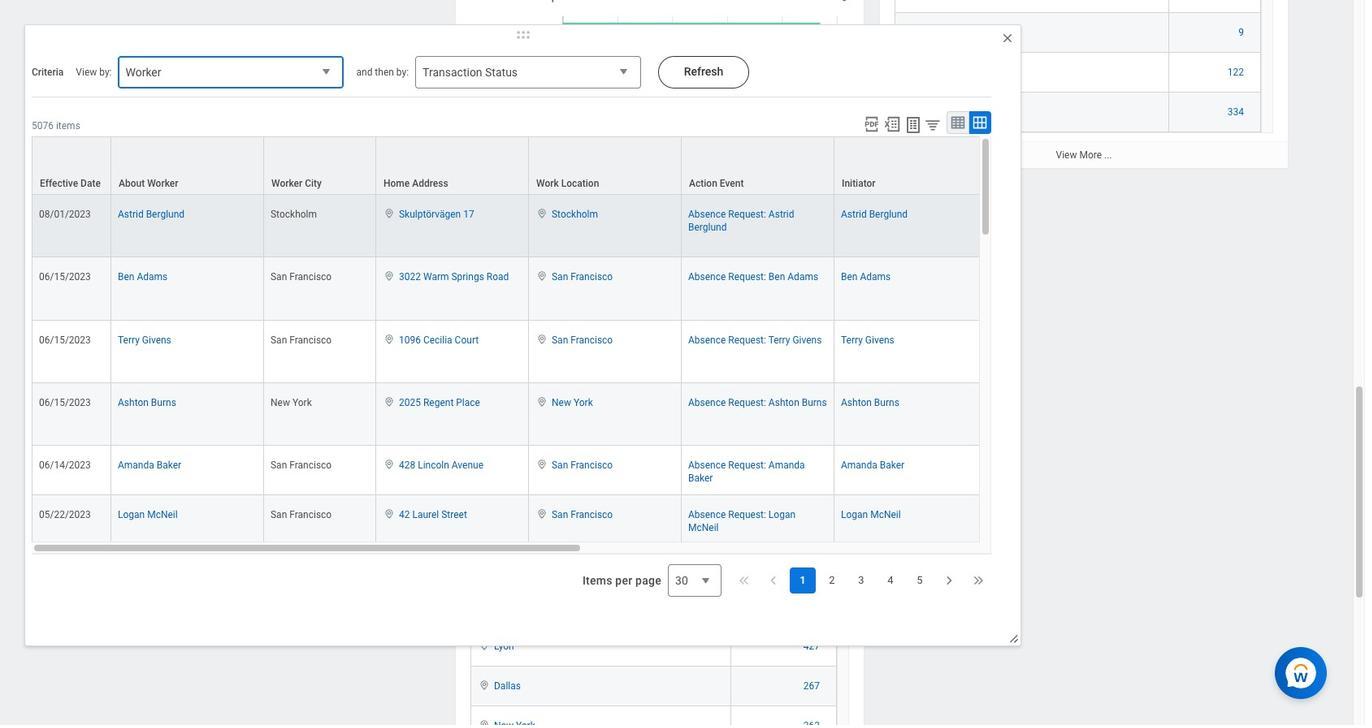 Task type: vqa. For each thing, say whether or not it's contained in the screenshot.


Task type: locate. For each thing, give the bounding box(es) containing it.
location image
[[383, 271, 396, 282], [536, 334, 549, 345], [536, 396, 549, 408], [383, 509, 396, 520], [478, 720, 491, 726]]

location image inside row
[[383, 509, 396, 520]]

0 horizontal spatial ben adams
[[118, 272, 168, 283]]

export to worksheets image
[[904, 115, 923, 135]]

2 06/15/2023 from the top
[[39, 334, 91, 346]]

request: inside the absence request: logan mcneil
[[728, 510, 766, 521]]

1 vertical spatial location
[[512, 451, 550, 463]]

1 request: from the top
[[728, 209, 766, 220]]

4 button
[[878, 568, 904, 594]]

amanda right count popup button
[[841, 460, 878, 471]]

1 ashton from the left
[[118, 397, 149, 409]]

count
[[480, 390, 506, 401], [803, 451, 829, 463]]

cell down count popup button
[[731, 468, 837, 508]]

location image down work
[[536, 208, 549, 220]]

warm
[[423, 272, 449, 283]]

astrid down about
[[118, 209, 144, 220]]

ashton
[[118, 397, 149, 409], [769, 397, 800, 409], [841, 397, 872, 409]]

request: for logan
[[728, 510, 766, 521]]

0 horizontal spatial amanda baker link
[[118, 457, 181, 471]]

3 ashton from the left
[[841, 397, 872, 409]]

05/22/2023
[[39, 510, 91, 521]]

1 horizontal spatial amanda baker
[[841, 460, 905, 471]]

2 ben from the left
[[769, 272, 785, 283]]

new york
[[271, 397, 312, 409], [552, 397, 593, 409]]

absence down absence request: ben adams
[[688, 334, 726, 346]]

berglund down about worker in the left of the page
[[146, 209, 185, 220]]

1 stockholm from the left
[[271, 209, 317, 220]]

1 new york from the left
[[271, 397, 312, 409]]

action
[[689, 178, 718, 189]]

1 06/15/2023 from the top
[[39, 272, 91, 283]]

terry givens
[[118, 334, 171, 346], [841, 334, 895, 346]]

0 horizontal spatial terry givens link
[[118, 331, 171, 346]]

location
[[561, 178, 599, 189], [512, 451, 550, 463]]

1 horizontal spatial logan mcneil link
[[841, 506, 901, 521]]

compensation changes element
[[880, 0, 1288, 169]]

428 lincoln avenue link
[[399, 457, 484, 471]]

amanda for second amanda baker link from the right
[[118, 460, 154, 471]]

1 horizontal spatial burns
[[802, 397, 827, 409]]

2 horizontal spatial terry
[[841, 334, 863, 346]]

267
[[804, 681, 820, 693]]

initiator button
[[835, 137, 987, 194]]

0 horizontal spatial terry givens
[[118, 334, 171, 346]]

astrid berglund
[[118, 209, 185, 220], [841, 209, 908, 220]]

2 horizontal spatial adams
[[860, 272, 891, 283]]

0 horizontal spatial stockholm
[[271, 209, 317, 220]]

1 horizontal spatial ashton burns
[[841, 397, 900, 409]]

absence up absence request: logan mcneil link
[[688, 460, 726, 471]]

2 amanda from the left
[[769, 460, 805, 471]]

absence for absence request: amanda baker
[[688, 460, 726, 471]]

1 horizontal spatial logan
[[769, 510, 796, 521]]

1 astrid berglund link from the left
[[118, 206, 185, 220]]

1 horizontal spatial count
[[803, 451, 829, 463]]

0 horizontal spatial logan mcneil link
[[118, 506, 178, 521]]

1 vertical spatial 06/15/2023
[[39, 334, 91, 346]]

absence request: ben adams
[[688, 272, 819, 283]]

stockholm
[[271, 209, 317, 220], [552, 209, 598, 220]]

1 adams from the left
[[137, 272, 168, 283]]

1 horizontal spatial terry givens link
[[841, 331, 895, 346]]

3 terry from the left
[[841, 334, 863, 346]]

lyon link
[[494, 638, 514, 653]]

6 request: from the top
[[728, 510, 766, 521]]

absence for absence request: ben adams
[[688, 272, 726, 283]]

1 ashton burns from the left
[[118, 397, 176, 409]]

2 vertical spatial 06/15/2023
[[39, 397, 91, 409]]

3022 warm springs road
[[399, 272, 509, 283]]

1 amanda from the left
[[118, 460, 154, 471]]

location image for the 2025 regent place link
[[383, 396, 396, 408]]

0 horizontal spatial astrid
[[118, 209, 144, 220]]

1 horizontal spatial ben
[[769, 272, 785, 283]]

baker
[[157, 460, 181, 471], [880, 460, 905, 471], [688, 473, 713, 484]]

items per page
[[583, 575, 662, 588]]

6 absence from the top
[[688, 510, 726, 521]]

2 horizontal spatial logan
[[841, 510, 868, 521]]

logan right 05/22/2023
[[118, 510, 145, 521]]

0 horizontal spatial ashton burns link
[[118, 394, 176, 409]]

2 horizontal spatial ashton
[[841, 397, 872, 409]]

1 york from the left
[[293, 397, 312, 409]]

2
[[829, 575, 835, 587]]

logan mcneil
[[118, 510, 178, 521], [841, 510, 901, 521]]

request: down absence request: amanda baker
[[728, 510, 766, 521]]

2 button
[[819, 568, 845, 594]]

berglund down initiator
[[869, 209, 908, 220]]

event
[[720, 178, 744, 189]]

2 horizontal spatial astrid
[[841, 209, 867, 220]]

1 vertical spatial count
[[803, 451, 829, 463]]

location for worker location
[[512, 451, 550, 463]]

1 terry givens from the left
[[118, 334, 171, 346]]

location image for new york
[[536, 396, 549, 408]]

location image left dallas link
[[478, 681, 491, 692]]

0 horizontal spatial view
[[76, 67, 97, 78]]

0 horizontal spatial new
[[271, 397, 290, 409]]

1096
[[399, 334, 421, 346]]

skulptörvägen
[[399, 209, 461, 220]]

5,076
[[518, 390, 543, 401]]

court
[[455, 334, 479, 346]]

amanda baker link
[[118, 457, 181, 471], [841, 457, 905, 471]]

san francisco link down stockholm link
[[552, 268, 613, 283]]

then
[[375, 67, 394, 78]]

1 logan mcneil link from the left
[[118, 506, 178, 521]]

2 amanda baker from the left
[[841, 460, 905, 471]]

request: for ashton
[[728, 397, 766, 409]]

0 horizontal spatial logan mcneil
[[118, 510, 178, 521]]

428
[[399, 460, 415, 471]]

request: up count popup button
[[728, 397, 766, 409]]

0 horizontal spatial ashton
[[118, 397, 149, 409]]

0 horizontal spatial givens
[[142, 334, 171, 346]]

0 horizontal spatial burns
[[151, 397, 176, 409]]

row
[[895, 0, 1261, 13], [895, 93, 1261, 133], [32, 137, 1365, 196], [32, 195, 1365, 258], [32, 258, 1365, 321], [32, 321, 1365, 383], [32, 383, 1365, 446], [471, 436, 837, 468], [32, 446, 1365, 496], [32, 496, 1365, 559], [471, 508, 837, 548], [471, 588, 837, 628], [471, 628, 837, 668], [471, 668, 837, 707], [471, 707, 837, 726]]

adams for 1st the ben adams link
[[137, 272, 168, 283]]

location image for 428 lincoln avenue link
[[383, 459, 396, 471]]

0 horizontal spatial ben adams link
[[118, 268, 168, 283]]

5 absence from the top
[[688, 460, 726, 471]]

worker inside worker location popup button
[[479, 451, 510, 463]]

3 ben from the left
[[841, 272, 858, 283]]

1 horizontal spatial amanda
[[769, 460, 805, 471]]

0 horizontal spatial amanda baker
[[118, 460, 181, 471]]

1 terry from the left
[[118, 334, 140, 346]]

table image
[[950, 115, 966, 131]]

0 horizontal spatial terry
[[118, 334, 140, 346]]

2 terry from the left
[[769, 334, 790, 346]]

location image for san francisco
[[536, 334, 549, 345]]

2 horizontal spatial ben
[[841, 272, 858, 283]]

1 horizontal spatial terry givens
[[841, 334, 895, 346]]

san francisco
[[271, 272, 332, 283], [552, 272, 613, 283], [271, 334, 332, 346], [552, 334, 613, 346], [271, 460, 332, 471], [552, 460, 613, 471], [494, 482, 555, 494], [271, 510, 332, 521], [552, 510, 613, 521]]

transaction status button
[[415, 56, 641, 89]]

1 horizontal spatial ashton
[[769, 397, 800, 409]]

0 horizontal spatial york
[[293, 397, 312, 409]]

absence for absence request: ashton burns
[[688, 397, 726, 409]]

2 ashton from the left
[[769, 397, 800, 409]]

4 absence from the top
[[688, 397, 726, 409]]

request: for terry
[[728, 334, 766, 346]]

ben adams
[[118, 272, 168, 283], [841, 272, 891, 283]]

2 york from the left
[[574, 397, 593, 409]]

2 ben adams link from the left
[[841, 268, 891, 283]]

effective date column header
[[32, 137, 111, 196]]

1 astrid from the left
[[118, 209, 144, 220]]

1 horizontal spatial astrid berglund link
[[841, 206, 908, 220]]

view inside 'link'
[[1056, 150, 1077, 161]]

2 horizontal spatial burns
[[874, 397, 900, 409]]

2 absence from the top
[[688, 272, 726, 283]]

1 horizontal spatial astrid berglund
[[841, 209, 908, 220]]

absence inside absence request: astrid berglund
[[688, 209, 726, 220]]

san francisco link for 42 laurel street
[[552, 506, 613, 521]]

1 horizontal spatial ashton burns link
[[841, 394, 900, 409]]

ben adams link
[[118, 268, 168, 283], [841, 268, 891, 283]]

san francisco link down worker location
[[494, 479, 555, 494]]

francisco
[[290, 272, 332, 283], [571, 272, 613, 283], [290, 334, 332, 346], [571, 334, 613, 346], [290, 460, 332, 471], [571, 460, 613, 471], [513, 482, 555, 494], [290, 510, 332, 521], [571, 510, 613, 521]]

burns for 2nd ashton burns link from the left
[[874, 397, 900, 409]]

0 horizontal spatial by:
[[99, 67, 112, 78]]

0 horizontal spatial astrid berglund link
[[118, 206, 185, 220]]

work location
[[536, 178, 599, 189]]

logan mcneil link
[[118, 506, 178, 521], [841, 506, 901, 521]]

1 horizontal spatial york
[[574, 397, 593, 409]]

and then by:
[[356, 67, 409, 78]]

1 horizontal spatial mcneil
[[688, 523, 719, 534]]

0 horizontal spatial count
[[480, 390, 506, 401]]

stockholm down work location
[[552, 209, 598, 220]]

export to excel image
[[883, 115, 901, 133]]

adams
[[137, 272, 168, 283], [788, 272, 819, 283], [860, 272, 891, 283]]

new york link
[[552, 394, 593, 409]]

amanda for second amanda baker link
[[841, 460, 878, 471]]

astrid down initiator
[[841, 209, 867, 220]]

ashton burns for 2nd ashton burns link from the left
[[841, 397, 900, 409]]

view for view more ...
[[1056, 150, 1077, 161]]

1 terry givens link from the left
[[118, 331, 171, 346]]

06/15/2023 for ashton burns
[[39, 397, 91, 409]]

effective date button
[[33, 137, 111, 194]]

amanda down the absence request: ashton burns at the right bottom of page
[[769, 460, 805, 471]]

9 row
[[895, 13, 1261, 53]]

42 laurel street link
[[399, 506, 467, 521]]

ben
[[118, 272, 134, 283], [769, 272, 785, 283], [841, 272, 858, 283]]

1 ben adams link from the left
[[118, 268, 168, 283]]

terry for second terry givens link from right
[[118, 334, 140, 346]]

1 horizontal spatial by:
[[396, 67, 409, 78]]

1 horizontal spatial new york
[[552, 397, 593, 409]]

skulptörvägen 17 link
[[399, 206, 474, 220]]

2 horizontal spatial givens
[[865, 334, 895, 346]]

worker for worker location
[[479, 451, 510, 463]]

1 horizontal spatial givens
[[793, 334, 822, 346]]

mcneil
[[147, 510, 178, 521], [871, 510, 901, 521], [688, 523, 719, 534]]

san
[[271, 272, 287, 283], [552, 272, 568, 283], [271, 334, 287, 346], [552, 334, 568, 346], [271, 460, 287, 471], [552, 460, 568, 471], [494, 482, 511, 494], [271, 510, 287, 521], [552, 510, 568, 521]]

adams for second the ben adams link from the left
[[860, 272, 891, 283]]

request: up absence request: ashton burns link
[[728, 334, 766, 346]]

absence down action
[[688, 209, 726, 220]]

astrid down action event column header
[[769, 209, 794, 220]]

location image down home
[[383, 208, 396, 220]]

york
[[293, 397, 312, 409], [574, 397, 593, 409]]

0 vertical spatial location
[[561, 178, 599, 189]]

1 horizontal spatial view
[[1056, 150, 1077, 161]]

count down the absence request: ashton burns at the right bottom of page
[[803, 451, 829, 463]]

06/15/2023 for terry givens
[[39, 334, 91, 346]]

san francisco link down worker location popup button
[[552, 506, 613, 521]]

0 horizontal spatial adams
[[137, 272, 168, 283]]

5 request: from the top
[[728, 460, 766, 471]]

2 ben adams from the left
[[841, 272, 891, 283]]

home address column header
[[376, 137, 529, 196]]

1 logan mcneil from the left
[[118, 510, 178, 521]]

request: down absence request: astrid berglund
[[728, 272, 766, 283]]

amanda right 06/14/2023
[[118, 460, 154, 471]]

ashton burns link
[[118, 394, 176, 409], [841, 394, 900, 409]]

springs
[[451, 272, 484, 283]]

astrid berglund link down initiator
[[841, 206, 908, 220]]

view more ...
[[1056, 150, 1112, 161]]

berglund
[[146, 209, 185, 220], [869, 209, 908, 220], [688, 222, 727, 233]]

1 horizontal spatial ben adams
[[841, 272, 891, 283]]

place
[[456, 397, 480, 409]]

3 amanda from the left
[[841, 460, 878, 471]]

avenue
[[452, 460, 484, 471]]

location image left 428 in the left of the page
[[383, 459, 396, 471]]

1 horizontal spatial terry
[[769, 334, 790, 346]]

0 vertical spatial view
[[76, 67, 97, 78]]

0 vertical spatial 06/15/2023
[[39, 272, 91, 283]]

location image for stockholm link
[[536, 208, 549, 220]]

1 horizontal spatial baker
[[688, 473, 713, 484]]

request: up absence request: logan mcneil link
[[728, 460, 766, 471]]

1 horizontal spatial logan mcneil
[[841, 510, 901, 521]]

3 request: from the top
[[728, 334, 766, 346]]

2 ashton burns from the left
[[841, 397, 900, 409]]

logan down absence request: amanda baker
[[769, 510, 796, 521]]

2 stockholm from the left
[[552, 209, 598, 220]]

request: inside absence request: amanda baker
[[728, 460, 766, 471]]

3 absence from the top
[[688, 334, 726, 346]]

5 button
[[907, 568, 933, 594]]

location image left 2025
[[383, 396, 396, 408]]

1 absence from the top
[[688, 209, 726, 220]]

1 horizontal spatial astrid
[[769, 209, 794, 220]]

2 terry givens link from the left
[[841, 331, 895, 346]]

logan mcneil for second logan mcneil link from right
[[118, 510, 178, 521]]

view printable version (pdf) image
[[863, 115, 881, 133]]

astrid berglund down initiator
[[841, 209, 908, 220]]

3
[[859, 575, 864, 587]]

chevron 2x left small image
[[736, 573, 753, 589]]

42 laurel street
[[399, 510, 467, 521]]

row containing 05/22/2023
[[32, 496, 1365, 559]]

2 horizontal spatial amanda
[[841, 460, 878, 471]]

location image
[[383, 208, 396, 220], [536, 208, 549, 220], [536, 271, 549, 282], [383, 334, 396, 345], [383, 396, 396, 408], [383, 459, 396, 471], [536, 459, 549, 471], [536, 509, 549, 520], [478, 641, 491, 652], [478, 681, 491, 692]]

06/15/2023 for ben adams
[[39, 272, 91, 283]]

refresh
[[684, 65, 724, 78]]

worker inside 'worker city' popup button
[[271, 178, 303, 189]]

2 request: from the top
[[728, 272, 766, 283]]

street
[[442, 510, 467, 521]]

san francisco row
[[471, 468, 837, 508]]

4 request: from the top
[[728, 397, 766, 409]]

2 burns from the left
[[802, 397, 827, 409]]

122
[[1228, 67, 1244, 78]]

1 horizontal spatial new
[[552, 397, 571, 409]]

request: inside absence request: astrid berglund
[[728, 209, 766, 220]]

2 logan mcneil from the left
[[841, 510, 901, 521]]

2 terry givens from the left
[[841, 334, 895, 346]]

logan up 3
[[841, 510, 868, 521]]

cell down items
[[471, 588, 731, 628]]

more
[[1080, 150, 1102, 161]]

2 astrid from the left
[[769, 209, 794, 220]]

by: right criteria
[[99, 67, 112, 78]]

mcneil inside the absence request: logan mcneil
[[688, 523, 719, 534]]

absence request: logan mcneil link
[[688, 506, 796, 534]]

1 horizontal spatial adams
[[788, 272, 819, 283]]

0 horizontal spatial ashton burns
[[118, 397, 176, 409]]

worker inside worker dropdown button
[[126, 66, 161, 79]]

count right the place
[[480, 390, 506, 401]]

request: down event
[[728, 209, 766, 220]]

absence request: amanda baker
[[688, 460, 805, 484]]

list containing 2
[[790, 568, 933, 594]]

0 horizontal spatial astrid berglund
[[118, 209, 185, 220]]

ashton for 2nd ashton burns link from the left
[[841, 397, 872, 409]]

expand table image
[[972, 115, 988, 131]]

worker location button
[[471, 437, 731, 468]]

1 amanda baker from the left
[[118, 460, 181, 471]]

request: for ben
[[728, 272, 766, 283]]

worker right about
[[147, 178, 178, 189]]

francisco inside 'row'
[[513, 482, 555, 494]]

3 adams from the left
[[860, 272, 891, 283]]

2 astrid berglund link from the left
[[841, 206, 908, 220]]

1 horizontal spatial ben adams link
[[841, 268, 891, 283]]

1 vertical spatial view
[[1056, 150, 1077, 161]]

1 givens from the left
[[142, 334, 171, 346]]

astrid berglund link down about worker in the left of the page
[[118, 206, 185, 220]]

2 logan mcneil link from the left
[[841, 506, 901, 521]]

location inside column header
[[561, 178, 599, 189]]

row containing 08/01/2023
[[32, 195, 1365, 258]]

amanda
[[118, 460, 154, 471], [769, 460, 805, 471], [841, 460, 878, 471]]

san francisco link down requests
[[552, 457, 613, 471]]

astrid berglund down about worker in the left of the page
[[118, 209, 185, 220]]

0 horizontal spatial mcneil
[[147, 510, 178, 521]]

3 astrid from the left
[[841, 209, 867, 220]]

1 horizontal spatial location
[[561, 178, 599, 189]]

logan mcneil for first logan mcneil link from the right
[[841, 510, 901, 521]]

san francisco link up new york link
[[552, 331, 613, 346]]

absence for absence request: astrid berglund
[[688, 209, 726, 220]]

list
[[790, 568, 933, 594]]

location image for dallas link
[[478, 681, 491, 692]]

3 givens from the left
[[865, 334, 895, 346]]

worker right view by:
[[126, 66, 161, 79]]

location image left lyon
[[478, 641, 491, 652]]

absence down absence request: astrid berglund
[[688, 272, 726, 283]]

2 ashton burns link from the left
[[841, 394, 900, 409]]

by: right then
[[396, 67, 409, 78]]

absence up absence request: amanda baker link
[[688, 397, 726, 409]]

0 horizontal spatial new york
[[271, 397, 312, 409]]

berglund down action
[[688, 222, 727, 233]]

cell
[[895, 0, 1169, 13], [1169, 0, 1261, 13], [731, 468, 837, 508], [471, 588, 731, 628], [731, 588, 837, 628]]

dallas
[[494, 681, 521, 693]]

absence down absence request: amanda baker
[[688, 510, 726, 521]]

absence inside absence request: amanda baker
[[688, 460, 726, 471]]

location image for the 1096 cecilia court link
[[383, 334, 396, 345]]

terry givens link
[[118, 331, 171, 346], [841, 331, 895, 346]]

1 burns from the left
[[151, 397, 176, 409]]

request:
[[728, 209, 766, 220], [728, 272, 766, 283], [728, 334, 766, 346], [728, 397, 766, 409], [728, 460, 766, 471], [728, 510, 766, 521]]

0 horizontal spatial ben
[[118, 272, 134, 283]]

1 horizontal spatial berglund
[[688, 222, 727, 233]]

astrid
[[118, 209, 144, 220], [769, 209, 794, 220], [841, 209, 867, 220]]

location image for skulptörvägen 17 link
[[383, 208, 396, 220]]

0 horizontal spatial amanda
[[118, 460, 154, 471]]

stockholm down the worker city
[[271, 209, 317, 220]]

location image left 1096
[[383, 334, 396, 345]]

location for work location
[[561, 178, 599, 189]]

worker down time-
[[479, 451, 510, 463]]

1 by: from the left
[[99, 67, 112, 78]]

1 ben from the left
[[118, 272, 134, 283]]

location up stockholm link
[[561, 178, 599, 189]]

total element
[[902, 104, 924, 118]]

location down requests
[[512, 451, 550, 463]]

ben for second the ben adams link from the left
[[841, 272, 858, 283]]

2 givens from the left
[[793, 334, 822, 346]]

ben for 1st the ben adams link
[[118, 272, 134, 283]]

2 logan from the left
[[769, 510, 796, 521]]

home
[[384, 178, 410, 189]]

3 burns from the left
[[874, 397, 900, 409]]

1 horizontal spatial amanda baker link
[[841, 457, 905, 471]]

2 horizontal spatial mcneil
[[871, 510, 901, 521]]

worker left city
[[271, 178, 303, 189]]

absence inside the absence request: logan mcneil
[[688, 510, 726, 521]]

2 amanda baker link from the left
[[841, 457, 905, 471]]

0 horizontal spatial location
[[512, 451, 550, 463]]

1 horizontal spatial stockholm
[[552, 209, 598, 220]]

view right criteria
[[76, 67, 97, 78]]

3 06/15/2023 from the top
[[39, 397, 91, 409]]

toolbar
[[858, 111, 992, 137]]

2 adams from the left
[[788, 272, 819, 283]]

logan inside the absence request: logan mcneil
[[769, 510, 796, 521]]

lincoln
[[418, 460, 449, 471]]

0 horizontal spatial logan
[[118, 510, 145, 521]]

view left more
[[1056, 150, 1077, 161]]



Task type: describe. For each thing, give the bounding box(es) containing it.
count inside count popup button
[[803, 451, 829, 463]]

1 amanda baker link from the left
[[118, 457, 181, 471]]

about worker column header
[[111, 137, 264, 196]]

5,076 button
[[518, 389, 545, 402]]

absence request: terry givens
[[688, 334, 822, 346]]

cell up 9
[[1169, 0, 1261, 13]]

3 logan from the left
[[841, 510, 868, 521]]

cecilia
[[423, 334, 452, 346]]

san francisco link for 3022 warm springs road
[[552, 268, 613, 283]]

resize modal image
[[1009, 634, 1021, 646]]

location image for 3022 warm springs road
[[383, 271, 396, 282]]

2025 regent place link
[[399, 394, 480, 409]]

per
[[616, 575, 633, 588]]

1096 cecilia court link
[[399, 331, 479, 346]]

absence for absence request: logan mcneil
[[688, 510, 726, 521]]

427
[[804, 642, 820, 653]]

astrid inside absence request: astrid berglund
[[769, 209, 794, 220]]

location image down worker location
[[536, 509, 549, 520]]

effective date
[[40, 178, 101, 189]]

absence request: logan mcneil
[[688, 510, 796, 534]]

absence request: astrid berglund
[[688, 209, 794, 233]]

givens for second terry givens link
[[865, 334, 895, 346]]

time-
[[471, 423, 498, 435]]

transaction status
[[423, 66, 518, 79]]

off
[[498, 423, 512, 435]]

terry for second terry givens link
[[841, 334, 863, 346]]

about worker
[[119, 178, 178, 189]]

ashton for second ashton burns link from the right
[[118, 397, 149, 409]]

request: for astrid
[[728, 209, 766, 220]]

2 new from the left
[[552, 397, 571, 409]]

334
[[1228, 107, 1244, 118]]

criteria
[[32, 67, 64, 78]]

9 button
[[1239, 26, 1247, 39]]

absence request: ashton burns
[[688, 397, 827, 409]]

1 ben adams from the left
[[118, 272, 168, 283]]

road
[[487, 272, 509, 283]]

action event
[[689, 178, 744, 189]]

lyon
[[494, 642, 514, 653]]

requests
[[514, 423, 558, 435]]

5076
[[32, 120, 54, 132]]

san inside 'row'
[[494, 482, 511, 494]]

worker for worker
[[126, 66, 161, 79]]

06/14/2023
[[39, 460, 91, 471]]

configure time-off requests image
[[836, 0, 853, 2]]

effective
[[40, 178, 78, 189]]

row containing total
[[895, 93, 1261, 133]]

chevron 2x right small image
[[970, 573, 987, 589]]

work location button
[[529, 137, 681, 194]]

2025 regent place
[[399, 397, 480, 409]]

row containing 06/14/2023
[[32, 446, 1365, 496]]

work
[[536, 178, 559, 189]]

amanda baker for second amanda baker link
[[841, 460, 905, 471]]

date
[[81, 178, 101, 189]]

items
[[56, 120, 80, 132]]

home address button
[[376, 137, 528, 194]]

row containing lyon
[[471, 628, 837, 668]]

worker city column header
[[264, 137, 376, 196]]

san francisco link for 1096 cecilia court
[[552, 331, 613, 346]]

select to filter grid data image
[[924, 116, 942, 133]]

location image down requests
[[536, 459, 549, 471]]

row containing effective date
[[32, 137, 1365, 196]]

cell up 427
[[731, 588, 837, 628]]

chevron left small image
[[766, 573, 782, 589]]

absence request: terry givens link
[[688, 331, 822, 346]]

move modal image
[[507, 25, 539, 45]]

334 button
[[1228, 106, 1247, 119]]

worker location
[[479, 451, 550, 463]]

267 button
[[804, 681, 823, 694]]

666
[[804, 562, 820, 573]]

428 lincoln avenue
[[399, 460, 484, 471]]

view by:
[[76, 67, 112, 78]]

work location column header
[[529, 137, 682, 196]]

skulptörvägen 17
[[399, 209, 474, 220]]

3022
[[399, 272, 421, 283]]

worker city button
[[264, 137, 375, 194]]

close image
[[1001, 32, 1014, 45]]

regent
[[423, 397, 454, 409]]

9
[[1239, 27, 1244, 39]]

row containing dallas
[[471, 668, 837, 707]]

san francisco inside san francisco 'row'
[[494, 482, 555, 494]]

1 ashton burns link from the left
[[118, 394, 176, 409]]

city
[[305, 178, 322, 189]]

items
[[583, 575, 613, 588]]

5
[[917, 575, 923, 587]]

0 horizontal spatial baker
[[157, 460, 181, 471]]

location image for 42 laurel street
[[383, 509, 396, 520]]

request: for amanda
[[728, 460, 766, 471]]

absence request: astrid berglund link
[[688, 206, 794, 233]]

ashton burns for second ashton burns link from the right
[[118, 397, 176, 409]]

count button
[[731, 437, 836, 468]]

berglund inside absence request: astrid berglund
[[688, 222, 727, 233]]

1 logan from the left
[[118, 510, 145, 521]]

worker for worker city
[[271, 178, 303, 189]]

absence for absence request: terry givens
[[688, 334, 726, 346]]

666 row
[[471, 548, 837, 588]]

122 button
[[1228, 66, 1247, 79]]

08/01/2023
[[39, 209, 91, 220]]

worker city
[[271, 178, 322, 189]]

laurel
[[412, 510, 439, 521]]

2 by: from the left
[[396, 67, 409, 78]]

transaction
[[423, 66, 482, 79]]

3 button
[[849, 568, 875, 594]]

0 horizontal spatial berglund
[[146, 209, 185, 220]]

1 new from the left
[[271, 397, 290, 409]]

chevron right small image
[[941, 573, 957, 589]]

givens for second terry givens link from right
[[142, 334, 171, 346]]

action event button
[[682, 137, 834, 194]]

5076 items
[[32, 120, 80, 132]]

items selected list
[[902, 24, 977, 39]]

worker inside the about worker popup button
[[147, 178, 178, 189]]

absence request: amanda baker link
[[688, 457, 805, 484]]

location image right road
[[536, 271, 549, 282]]

initiator
[[842, 178, 876, 189]]

427 button
[[804, 641, 823, 654]]

baker inside absence request: amanda baker
[[688, 473, 713, 484]]

and
[[356, 67, 373, 78]]

2 horizontal spatial berglund
[[869, 209, 908, 220]]

row containing worker location
[[471, 436, 837, 468]]

terry givens for second terry givens link
[[841, 334, 895, 346]]

cell up close icon
[[895, 0, 1169, 13]]

view for view by:
[[76, 67, 97, 78]]

2 horizontal spatial baker
[[880, 460, 905, 471]]

2 astrid berglund from the left
[[841, 209, 908, 220]]

2 new york from the left
[[552, 397, 593, 409]]

items per page element
[[580, 555, 722, 607]]

action event column header
[[682, 137, 835, 196]]

amanda inside absence request: amanda baker
[[769, 460, 805, 471]]

about worker button
[[111, 137, 263, 194]]

2025
[[399, 397, 421, 409]]

san francisco link for 428 lincoln avenue
[[552, 457, 613, 471]]

total
[[902, 107, 924, 118]]

stockholm link
[[552, 206, 598, 220]]

location image for "lyon" link
[[478, 641, 491, 652]]

about
[[119, 178, 145, 189]]

page
[[636, 575, 662, 588]]

1 astrid berglund from the left
[[118, 209, 185, 220]]

san francisco link inside 'row'
[[494, 479, 555, 494]]

home address
[[384, 178, 448, 189]]

122 row
[[895, 53, 1261, 93]]

time-off requests
[[471, 423, 558, 435]]

terry givens for second terry givens link from right
[[118, 334, 171, 346]]

amanda baker for second amanda baker link from the right
[[118, 460, 181, 471]]

absence request: ben adams link
[[688, 268, 819, 283]]

burns for second ashton burns link from the right
[[151, 397, 176, 409]]

munich list item
[[902, 24, 977, 39]]

0 vertical spatial count
[[480, 390, 506, 401]]



